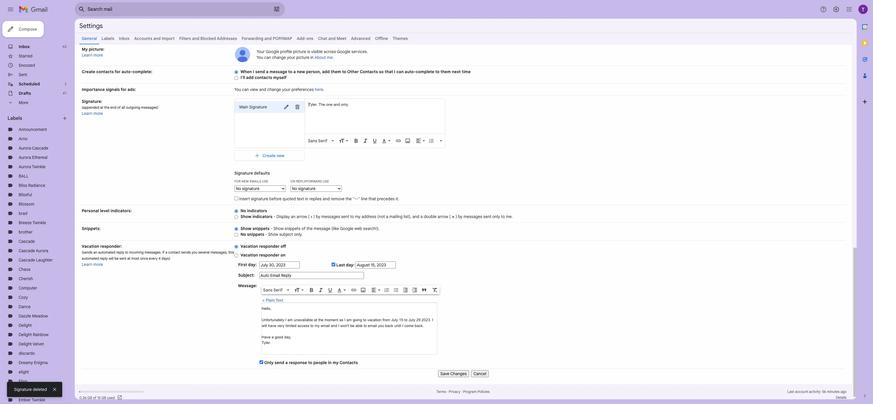 Task type: describe. For each thing, give the bounding box(es) containing it.
0 horizontal spatial .
[[323, 87, 324, 92]]

aurora for aurora twinkle
[[19, 164, 31, 170]]

dance
[[19, 304, 31, 310]]

moment
[[325, 318, 338, 323]]

twinkle for aurora twinkle
[[32, 164, 46, 170]]

insert signature before quoted text in replies and remove the "--" line that precedes it.
[[238, 196, 399, 202]]

change inside the your google profile picture is visible across google services. you can change your picture in about me .
[[272, 55, 286, 60]]

bold ‪(⌘b)‬ image
[[308, 287, 314, 293]]

google right your
[[266, 49, 279, 54]]

last for last day:
[[336, 263, 345, 268]]

activity:
[[809, 390, 821, 394]]

offline
[[375, 36, 388, 41]]

delight for delight velvet
[[19, 342, 32, 347]]

indent more ‪(⌘])‬ image
[[412, 287, 418, 293]]

1 vertical spatial your
[[282, 87, 290, 92]]

show left subject in the left of the page
[[268, 232, 278, 237]]

sans serif for bold ‪(⌘b)‬ image
[[263, 288, 283, 293]]

dreamy enigma link
[[19, 360, 48, 366]]

to right going
[[363, 318, 366, 323]]

a left person,
[[293, 69, 296, 74]]

cascade up ethereal
[[32, 146, 48, 151]]

myself
[[273, 75, 287, 80]]

filters
[[179, 36, 191, 41]]

signature defaults
[[234, 171, 270, 176]]

0 vertical spatial signature
[[249, 104, 267, 110]]

only. inside tyler. the one and only. text field
[[341, 102, 349, 107]]

across
[[324, 49, 336, 54]]

29
[[416, 318, 421, 323]]

2 arrow from the left
[[438, 214, 448, 219]]

drafts
[[19, 91, 31, 96]]

2 gb from the left
[[101, 396, 106, 400]]

advanced link
[[351, 36, 370, 41]]

won't
[[340, 324, 349, 328]]

0 vertical spatial that
[[385, 69, 393, 74]]

rainbow
[[33, 332, 49, 338]]

discardo link
[[19, 351, 35, 356]]

labels heading
[[8, 116, 62, 121]]

2 messages from the left
[[464, 214, 482, 219]]

and inside text field
[[334, 102, 340, 107]]

breeze twinkle
[[19, 220, 46, 226]]

aurora twinkle
[[19, 164, 46, 170]]

account
[[795, 390, 808, 394]]

1 vertical spatial change
[[267, 87, 281, 92]]

chat
[[318, 36, 327, 41]]

ago
[[841, 390, 847, 394]]

0 horizontal spatial in
[[305, 196, 308, 202]]

main menu image
[[7, 6, 14, 13]]

1 vertical spatial only.
[[294, 232, 303, 237]]

ads:
[[128, 87, 136, 92]]

0 vertical spatial automated
[[98, 250, 115, 255]]

snippets for show subject only.
[[247, 232, 264, 237]]

1 horizontal spatial my
[[333, 360, 339, 366]]

starred link
[[19, 53, 32, 59]]

last day:
[[336, 263, 355, 268]]

1 vertical spatial you
[[234, 87, 241, 92]]

bliss
[[19, 183, 27, 188]]

footer containing terms
[[75, 389, 852, 401]]

1 horizontal spatial contacts
[[255, 75, 272, 80]]

settings image
[[833, 6, 840, 13]]

no for no snippets - show subject only.
[[241, 232, 246, 237]]

Show snippets radio
[[234, 227, 238, 231]]

1 am from the left
[[287, 318, 293, 323]]

sans serif option for the top formatting options toolbar
[[307, 138, 330, 144]]

- for display an arrow (
[[273, 214, 275, 219]]

1 ) from the left
[[313, 214, 315, 219]]

indicators for no
[[247, 208, 267, 214]]

no indicators
[[241, 208, 267, 214]]

changes
[[450, 372, 467, 377]]

and right chat
[[328, 36, 336, 41]]

messages.
[[145, 250, 161, 255]]

discardo
[[19, 351, 35, 356]]

messages)
[[141, 105, 158, 110]]

at inside "vacation responder: (sends an automated reply to incoming messages. if a contact sends you several messages, this automated reply will be sent at most once every 4 days) learn more"
[[127, 257, 130, 261]]

snippets for show snippets of the message (like google web search!).
[[252, 226, 270, 231]]

0 vertical spatial contacts
[[360, 69, 378, 74]]

0 vertical spatial contacts
[[96, 69, 114, 74]]

2 horizontal spatial my
[[355, 214, 360, 219]]

i right when
[[253, 69, 254, 74]]

cherish
[[19, 276, 33, 282]]

complete:
[[133, 69, 152, 74]]

underline ‪(⌘u)‬ image
[[327, 288, 333, 294]]

of for snippets
[[302, 226, 305, 231]]

responder for off
[[259, 244, 279, 249]]

contact
[[168, 250, 180, 255]]

a inside have a good day, tyler.
[[272, 335, 274, 340]]

sans for bold ‪(⌘b)‬ image
[[263, 288, 272, 293]]

1 vertical spatial send
[[275, 360, 284, 366]]

the down ›
[[306, 226, 313, 231]]

0 vertical spatial picture
[[293, 49, 306, 54]]

i left won't
[[338, 324, 339, 328]]

most
[[131, 257, 139, 261]]

"
[[358, 196, 360, 202]]

tyler. inside text field
[[309, 102, 318, 107]]

the inside signature: (appended at the end of all outgoing messages) learn more
[[104, 105, 109, 110]]

a inside "vacation responder: (sends an automated reply to incoming messages. if a contact sends you several messages, this automated reply will be sent at most once every 4 days) learn more"
[[165, 250, 167, 255]]

my inside unfortunately i am unavailable at the moment as i am going to vacation from july 15 to july 29 2023. i will have very limited access to my email and i won't be able to email you back until i come back.
[[315, 324, 320, 328]]

a left response
[[285, 360, 288, 366]]

subject
[[279, 232, 293, 237]]

0 vertical spatial an
[[291, 214, 295, 219]]

to inside "vacation responder: (sends an automated reply to incoming messages. if a contact sends you several messages, this automated reply will be sent at most once every 4 days) learn more"
[[125, 250, 128, 255]]

for for contacts
[[115, 69, 120, 74]]

show right show indicators option
[[241, 214, 251, 219]]

i right as
[[344, 318, 345, 323]]

1 vertical spatial can
[[396, 69, 404, 74]]

First day: text field
[[259, 262, 300, 269]]

every
[[149, 257, 158, 261]]

and right list),
[[412, 214, 419, 219]]

labels for labels 'link'
[[102, 36, 114, 41]]

defaults
[[254, 171, 270, 176]]

signature for defaults
[[234, 171, 253, 176]]

2 email from the left
[[368, 324, 377, 328]]

and right filters
[[192, 36, 199, 41]]

show indicators - display an arrow ( › ) by messages sent to my address (not a mailing list), and a double arrow ( » ) by messages sent only to me.
[[241, 214, 513, 219]]

chat and meet
[[318, 36, 346, 41]]

i'll
[[241, 75, 245, 80]]

deleted
[[33, 387, 47, 393]]

your inside the your google profile picture is visible across google services. you can change your picture in about me .
[[287, 55, 295, 60]]

twinkle for ember twinkle
[[32, 398, 45, 403]]

on
[[290, 180, 295, 184]]

accounts and import link
[[134, 36, 175, 41]]

labels link
[[102, 36, 114, 41]]

importance signals for ads:
[[82, 87, 136, 92]]

forwarding and pop/imap link
[[242, 36, 292, 41]]

add-
[[297, 36, 306, 41]]

elixir sunny link
[[19, 388, 40, 394]]

1 vertical spatial reply
[[100, 257, 108, 261]]

to left me.
[[501, 214, 505, 219]]

2 vertical spatial in
[[328, 360, 332, 366]]

terms · privacy · program policies
[[436, 390, 490, 394]]

tyler. inside have a good day, tyler.
[[262, 341, 271, 345]]

chaos link
[[19, 267, 30, 272]]

add-ons
[[297, 36, 313, 41]]

and right view
[[259, 87, 266, 92]]

dazzle
[[19, 314, 31, 319]]

to left other
[[342, 69, 346, 74]]

bliss radiance
[[19, 183, 45, 188]]

more formatting options image
[[438, 138, 444, 144]]

signals
[[106, 87, 120, 92]]

blossom
[[19, 202, 34, 207]]

quote ‪(⌘⇧9)‬ image
[[421, 287, 427, 293]]

responder:
[[100, 244, 122, 249]]

and left import
[[153, 36, 161, 41]]

aurora up laughter
[[36, 248, 48, 254]]

- left the line
[[356, 196, 358, 202]]

remove
[[331, 196, 344, 202]]

0 vertical spatial new
[[297, 69, 305, 74]]

dreamy
[[19, 360, 33, 366]]

0 horizontal spatial can
[[242, 87, 249, 92]]

no for no indicators
[[241, 208, 246, 214]]

gmail image
[[19, 4, 50, 15]]

very
[[277, 324, 284, 328]]

a right (not
[[386, 214, 388, 219]]

to up come
[[404, 318, 407, 323]]

blocked
[[200, 36, 216, 41]]

2
[[65, 82, 67, 86]]

(not
[[377, 214, 385, 219]]

first
[[238, 262, 247, 268]]

1 horizontal spatial inbox
[[119, 36, 130, 41]]

the left "-
[[346, 196, 352, 202]]

no snippets - show subject only.
[[241, 232, 303, 237]]

15 inside unfortunately i am unavailable at the moment as i am going to vacation from july 15 to july 29 2023. i will have very limited access to my email and i won't be able to email you back until i come back.
[[399, 318, 403, 323]]

Vacation responder text field
[[262, 306, 437, 352]]

save changes button
[[438, 371, 469, 378]]

2 them from the left
[[441, 69, 451, 74]]

elixir sunny
[[19, 388, 40, 394]]

privacy
[[449, 390, 460, 394]]

0 vertical spatial reply
[[116, 250, 124, 255]]

snippets up subject in the left of the page
[[285, 226, 301, 231]]

response
[[289, 360, 307, 366]]

cascade for cascade link
[[19, 239, 35, 244]]

ball
[[19, 174, 28, 179]]

a left double
[[420, 214, 423, 219]]

learn inside signature: (appended at the end of all outgoing messages) learn more
[[82, 111, 92, 116]]

search mail image
[[76, 4, 87, 15]]

1 auto- from the left
[[121, 69, 133, 74]]

can inside the your google profile picture is visible across google services. you can change your picture in about me .
[[264, 55, 271, 60]]

general
[[82, 36, 97, 41]]

to down profile
[[288, 69, 292, 74]]

1 vertical spatial that
[[369, 196, 376, 202]]

forwarding
[[242, 36, 263, 41]]

elixir for elixir link
[[19, 379, 27, 384]]

indicators for show
[[252, 214, 272, 219]]

days)
[[162, 257, 170, 261]]

new inside button
[[277, 153, 284, 158]]

1 messages from the left
[[321, 214, 340, 219]]

delight rainbow
[[19, 332, 49, 338]]

labels for labels heading
[[8, 116, 22, 121]]

offline link
[[375, 36, 388, 41]]

signature deleted alert
[[7, 13, 864, 398]]

bulleted list ‪(⌘⇧8)‬ image
[[393, 287, 399, 293]]

compose
[[19, 27, 37, 32]]

1 vertical spatial automated
[[82, 257, 99, 261]]

(like
[[331, 226, 339, 231]]

2023.
[[422, 318, 431, 323]]

labels navigation
[[0, 19, 75, 405]]

to right able
[[364, 324, 367, 328]]

last account activity: 56 minutes ago details
[[787, 390, 847, 400]]

1 · from the left
[[447, 390, 448, 394]]

scheduled link
[[19, 81, 40, 87]]

1 gb from the left
[[87, 396, 92, 400]]

elight link
[[19, 370, 29, 375]]

0 vertical spatial add
[[322, 69, 330, 74]]

so
[[379, 69, 384, 74]]

to right complete
[[435, 69, 439, 74]]

accounts
[[134, 36, 152, 41]]

1 vertical spatial picture
[[296, 55, 309, 60]]

address
[[361, 214, 376, 219]]

learn more link for signature:
[[82, 111, 103, 116]]

show up 'no snippets - show subject only.' on the bottom left of the page
[[273, 226, 284, 231]]

day,
[[284, 335, 291, 340]]

advanced
[[351, 36, 370, 41]]

serif for bold ‪(⌘b)‬ icon
[[318, 138, 327, 144]]

elixir for elixir sunny
[[19, 388, 27, 394]]

to left people
[[308, 360, 312, 366]]

2 use from the left
[[323, 180, 329, 184]]

quoted
[[283, 196, 296, 202]]

create for create contacts for auto-complete:
[[82, 69, 95, 74]]

numbered list ‪(⌘⇧7)‬ image for more formatting options icon
[[428, 138, 434, 144]]

twinkle for breeze twinkle
[[32, 220, 46, 226]]

several
[[198, 250, 210, 255]]



Task type: vqa. For each thing, say whether or not it's contained in the screenshot.
the bottom "last"
yes



Task type: locate. For each thing, give the bounding box(es) containing it.
be
[[115, 257, 119, 261], [350, 324, 354, 328]]

2 learn from the top
[[82, 111, 92, 116]]

cascade down cascade link
[[19, 248, 35, 254]]

ball link
[[19, 174, 28, 179]]

be left able
[[350, 324, 354, 328]]

aurora for aurora ethereal
[[19, 155, 31, 160]]

an
[[291, 214, 295, 219], [93, 250, 97, 255]]

other
[[347, 69, 359, 74]]

outgoing
[[126, 105, 140, 110]]

2 ( from the left
[[449, 214, 451, 219]]

learn inside my picture: learn more
[[82, 53, 92, 58]]

on reply/forward use
[[290, 180, 329, 184]]

signature deleted
[[14, 387, 47, 393]]

Only send a response to people in my Contacts checkbox
[[259, 361, 263, 365]]

unfortunately
[[262, 318, 284, 323]]

0 horizontal spatial email
[[321, 324, 330, 328]]

for left ads:
[[121, 87, 126, 92]]

my right access
[[315, 324, 320, 328]]

messages right »
[[464, 214, 482, 219]]

create for create new
[[263, 153, 276, 158]]

more inside my picture: learn more
[[93, 53, 103, 58]]

2 vertical spatial learn
[[82, 262, 92, 267]]

1 elixir from the top
[[19, 379, 27, 384]]

day: right fixed end date checkbox
[[346, 263, 355, 268]]

1 horizontal spatial new
[[297, 69, 305, 74]]

can right so
[[396, 69, 404, 74]]

insert image image for the bulleted list ‪(⌘⇧8)‬ image's numbered list ‪(⌘⇧7)‬ icon
[[360, 287, 366, 293]]

no right no snippets radio
[[241, 232, 246, 237]]

indicators down the no indicators
[[252, 214, 272, 219]]

for
[[234, 180, 241, 184]]

0 vertical spatial inbox
[[119, 36, 130, 41]]

i right 2023.
[[432, 318, 433, 323]]

(sends
[[82, 250, 92, 255]]

gb right the 0.26
[[87, 396, 92, 400]]

1 horizontal spatial an
[[291, 214, 295, 219]]

0 horizontal spatial july
[[391, 318, 398, 323]]

ethereal
[[32, 155, 47, 160]]

labels inside navigation
[[8, 116, 22, 121]]

formatting options toolbar down tyler. the one and only. text field
[[306, 138, 445, 144]]

learn more link down (sends
[[82, 262, 103, 267]]

1 horizontal spatial sent
[[341, 214, 349, 219]]

1 horizontal spatial auto-
[[405, 69, 416, 74]]

0 vertical spatial formatting options toolbar
[[306, 138, 445, 144]]

delight up discardo link
[[19, 342, 32, 347]]

0 vertical spatial tyler.
[[309, 102, 318, 107]]

1 more from the top
[[93, 53, 103, 58]]

learn inside "vacation responder: (sends an automated reply to incoming messages. if a contact sends you several messages, this automated reply will be sent at most once every 4 days) learn more"
[[82, 262, 92, 267]]

0 vertical spatial send
[[255, 69, 265, 74]]

visible
[[311, 49, 323, 54]]

0 vertical spatial indicators
[[247, 208, 267, 214]]

signature up new
[[234, 171, 253, 176]]

more
[[93, 53, 103, 58], [93, 111, 103, 116], [93, 262, 103, 267]]

for up the signals
[[115, 69, 120, 74]]

1 horizontal spatial at
[[127, 257, 130, 261]]

1 horizontal spatial them
[[441, 69, 451, 74]]

. up the
[[323, 87, 324, 92]]

elixir link
[[19, 379, 27, 384]]

contacts up importance signals for ads:
[[96, 69, 114, 74]]

people
[[313, 360, 327, 366]]

1 responder from the top
[[259, 244, 279, 249]]

sent left most
[[119, 257, 126, 261]]

my picture: learn more
[[82, 47, 104, 58]]

for for signals
[[121, 87, 126, 92]]

i right so
[[394, 69, 395, 74]]

1 horizontal spatial add
[[322, 69, 330, 74]]

create inside button
[[263, 153, 276, 158]]

signature right main
[[249, 104, 267, 110]]

of for end
[[117, 105, 121, 110]]

1 horizontal spatial can
[[264, 55, 271, 60]]

1 vertical spatial insert image image
[[360, 287, 366, 293]]

1 vertical spatial sans serif
[[263, 288, 283, 293]]

i right until
[[402, 324, 403, 328]]

at right unavailable
[[314, 318, 317, 323]]

numbered list ‪(⌘⇧7)‬ image
[[428, 138, 434, 144], [384, 287, 390, 293]]

italic ‪(⌘i)‬ image for underline ‪(⌘u)‬ image
[[363, 138, 368, 144]]

good
[[275, 335, 283, 340]]

delight for delight link
[[19, 323, 32, 328]]

- for show snippets of the message (like google web search!).
[[271, 226, 273, 231]]

you right sends
[[192, 250, 197, 255]]

you
[[257, 55, 263, 60], [234, 87, 241, 92]]

picture
[[293, 49, 306, 54], [296, 55, 309, 60]]

0 horizontal spatial message
[[269, 69, 287, 74]]

brad
[[19, 211, 27, 216]]

vacation for vacation responder off
[[241, 244, 258, 249]]

0 vertical spatial sans serif
[[308, 138, 327, 144]]

accounts and import
[[134, 36, 175, 41]]

) right »
[[456, 214, 457, 219]]

arno link
[[19, 136, 28, 142]]

underline ‪(⌘u)‬ image
[[372, 138, 378, 144]]

2 delight from the top
[[19, 332, 32, 338]]

cascade for cascade aurora
[[19, 248, 35, 254]]

show
[[241, 214, 251, 219], [241, 226, 251, 231], [273, 226, 284, 231], [268, 232, 278, 237]]

advanced search options image
[[271, 3, 283, 15]]

1 horizontal spatial tyler.
[[309, 102, 318, 107]]

italic ‪(⌘i)‬ image right bold ‪(⌘b)‬ icon
[[363, 138, 368, 144]]

2 no from the top
[[241, 232, 246, 237]]

2 more from the top
[[93, 111, 103, 116]]

of inside signature: (appended at the end of all outgoing messages) learn more
[[117, 105, 121, 110]]

0 horizontal spatial will
[[109, 257, 114, 261]]

details
[[836, 396, 847, 400]]

0 horizontal spatial arrow
[[296, 214, 307, 219]]

1 delight from the top
[[19, 323, 32, 328]]

2 am from the left
[[346, 318, 352, 323]]

july
[[391, 318, 398, 323], [408, 318, 415, 323]]

to left incoming
[[125, 250, 128, 255]]

me.
[[506, 214, 513, 219]]

Last day: checkbox
[[331, 263, 335, 267]]

create up defaults
[[263, 153, 276, 158]]

message up myself at left top
[[269, 69, 287, 74]]

more inside "vacation responder: (sends an automated reply to incoming messages. if a contact sends you several messages, this automated reply will be sent at most once every 4 days) learn more"
[[93, 262, 103, 267]]

inbox up starred 'link'
[[19, 44, 30, 49]]

0 vertical spatial will
[[109, 257, 114, 261]]

aurora ethereal link
[[19, 155, 47, 160]]

when i send a message to a new person, add them to other contacts so that i can auto-complete to them next time
[[241, 69, 471, 74]]

0 horizontal spatial last
[[336, 263, 345, 268]]

· right terms
[[447, 390, 448, 394]]

create contacts for auto-complete:
[[82, 69, 152, 74]]

1 vertical spatial for
[[121, 87, 126, 92]]

1 ( from the left
[[308, 214, 310, 219]]

1 vertical spatial inbox link
[[19, 44, 30, 49]]

0 vertical spatial .
[[333, 55, 334, 60]]

the left end
[[104, 105, 109, 110]]

sent inside "vacation responder: (sends an automated reply to incoming messages. if a contact sends you several messages, this automated reply will be sent at most once every 4 days) learn more"
[[119, 257, 126, 261]]

When I send a message to a new person, add them to Other Contacts so that I can auto-complete to them next time radio
[[234, 70, 238, 74]]

0 horizontal spatial sans
[[263, 288, 272, 293]]

tab list
[[857, 19, 873, 384]]

and down the moment
[[331, 324, 337, 328]]

delight for delight rainbow
[[19, 332, 32, 338]]

you inside "vacation responder: (sends an automated reply to incoming messages. if a contact sends you several messages, this automated reply will be sent at most once every 4 days) learn more"
[[192, 250, 197, 255]]

2 ) from the left
[[456, 214, 457, 219]]

my right people
[[333, 360, 339, 366]]

time
[[462, 69, 471, 74]]

labels
[[102, 36, 114, 41], [8, 116, 22, 121]]

2 horizontal spatial in
[[328, 360, 332, 366]]

sent
[[19, 72, 27, 77]]

1 vertical spatial formatting options toolbar
[[261, 286, 439, 294]]

1 email from the left
[[321, 324, 330, 328]]

formatting options toolbar down last day:
[[261, 286, 439, 294]]

2 responder from the top
[[259, 253, 279, 258]]

0 vertical spatial responder
[[259, 244, 279, 249]]

use right reply/forward
[[323, 180, 329, 184]]

vacation up (sends
[[82, 244, 99, 249]]

more down responder:
[[93, 262, 103, 267]]

- for show subject only.
[[265, 232, 267, 237]]

change down myself at left top
[[267, 87, 281, 92]]

will inside "vacation responder: (sends an automated reply to incoming messages. if a contact sends you several messages, this automated reply will be sent at most once every 4 days) learn more"
[[109, 257, 114, 261]]

1 learn from the top
[[82, 53, 92, 58]]

you inside unfortunately i am unavailable at the moment as i am going to vacation from july 15 to july 29 2023. i will have very limited access to my email and i won't be able to email you back until i come back.
[[378, 324, 384, 328]]

before
[[269, 196, 282, 202]]

delight
[[19, 323, 32, 328], [19, 332, 32, 338], [19, 342, 32, 347]]

email
[[321, 324, 330, 328], [368, 324, 377, 328]]

1 horizontal spatial messages
[[464, 214, 482, 219]]

link ‪(⌘k)‬ image right underline ‪(⌘u)‬ icon
[[351, 287, 357, 293]]

0 horizontal spatial you
[[234, 87, 241, 92]]

0 vertical spatial message
[[269, 69, 287, 74]]

numbered list ‪(⌘⇧7)‬ image for the bulleted list ‪(⌘⇧8)‬ image
[[384, 287, 390, 293]]

link ‪(⌘k)‬ image for more formatting options icon numbered list ‪(⌘⇧7)‬ icon's the insert image
[[395, 138, 401, 144]]

forwarding and pop/imap
[[242, 36, 292, 41]]

signature
[[249, 104, 267, 110], [234, 171, 253, 176], [14, 387, 32, 393]]

0 horizontal spatial messages
[[321, 214, 340, 219]]

in down visible at the top left
[[310, 55, 314, 60]]

vacation for vacation responder on
[[241, 253, 258, 258]]

sent
[[341, 214, 349, 219], [483, 214, 491, 219], [119, 257, 126, 261]]

vacation up first day:
[[241, 253, 258, 258]]

an inside "vacation responder: (sends an automated reply to incoming messages. if a contact sends you several messages, this automated reply will be sent at most once every 4 days) learn more"
[[93, 250, 97, 255]]

2 july from the left
[[408, 318, 415, 323]]

0 vertical spatial no
[[241, 208, 246, 214]]

a right the if
[[165, 250, 167, 255]]

learn down my
[[82, 53, 92, 58]]

in inside the your google profile picture is visible across google services. you can change your picture in about me .
[[310, 55, 314, 60]]

3 more from the top
[[93, 262, 103, 267]]

bold ‪(⌘b)‬ image
[[353, 138, 359, 144]]

0 horizontal spatial day:
[[248, 262, 257, 268]]

2 horizontal spatial sent
[[483, 214, 491, 219]]

navigation containing save changes
[[82, 369, 845, 378]]

0 horizontal spatial new
[[277, 153, 284, 158]]

sent link
[[19, 72, 27, 77]]

1 horizontal spatial 15
[[399, 318, 403, 323]]

Show indicators radio
[[234, 215, 238, 219]]

sans serif option for the bottommost formatting options toolbar
[[262, 287, 286, 293]]

2 elixir from the top
[[19, 388, 27, 394]]

2 by from the left
[[458, 214, 462, 219]]

1 horizontal spatial reply
[[116, 250, 124, 255]]

1 them from the left
[[331, 69, 341, 74]]

picture image
[[234, 46, 251, 63]]

the inside unfortunately i am unavailable at the moment as i am going to vacation from july 15 to july 29 2023. i will have very limited access to my email and i won't be able to email you back until i come back.
[[318, 318, 324, 323]]

0 horizontal spatial of
[[93, 396, 96, 400]]

limited
[[286, 324, 296, 328]]

0 horizontal spatial link ‪(⌘k)‬ image
[[351, 287, 357, 293]]

and left the "pop/imap"
[[264, 36, 272, 41]]

I'll add contacts myself radio
[[234, 76, 238, 80]]

contacts right people
[[340, 360, 358, 366]]

only. right subject in the left of the page
[[294, 232, 303, 237]]

snippets:
[[82, 226, 101, 231]]

more down picture:
[[93, 53, 103, 58]]

profile
[[280, 49, 292, 54]]

1 arrow from the left
[[296, 214, 307, 219]]

0 horizontal spatial 15
[[97, 396, 101, 400]]

2 · from the left
[[461, 390, 462, 394]]

be inside unfortunately i am unavailable at the moment as i am going to vacation from july 15 to july 29 2023. i will have very limited access to my email and i won't be able to email you back until i come back.
[[350, 324, 354, 328]]

day: for first day:
[[248, 262, 257, 268]]

show right the show snippets radio on the left of the page
[[241, 226, 251, 231]]

will inside unfortunately i am unavailable at the moment as i am going to vacation from july 15 to july 29 2023. i will have very limited access to my email and i won't be able to email you back until i come back.
[[262, 324, 267, 328]]

policies
[[478, 390, 490, 394]]

2 horizontal spatial at
[[314, 318, 317, 323]]

to left address
[[350, 214, 354, 219]]

0 vertical spatial in
[[310, 55, 314, 60]]

labels up picture:
[[102, 36, 114, 41]]

sans serif for bold ‪(⌘b)‬ icon
[[308, 138, 327, 144]]

and right replies
[[323, 196, 330, 202]]

0 horizontal spatial sent
[[119, 257, 126, 261]]

signature inside alert
[[14, 387, 32, 393]]

1 horizontal spatial (
[[449, 214, 451, 219]]

insert image image for more formatting options icon numbered list ‪(⌘⇧7)‬ icon
[[405, 138, 411, 144]]

2 vertical spatial of
[[93, 396, 96, 400]]

None checkbox
[[234, 197, 238, 201]]

1 vertical spatial contacts
[[340, 360, 358, 366]]

your down profile
[[287, 55, 295, 60]]

cascade down brother
[[19, 239, 35, 244]]

formatting options toolbar
[[306, 138, 445, 144], [261, 286, 439, 294]]

radiance
[[28, 183, 45, 188]]

footer
[[75, 389, 852, 401]]

a up i'll add contacts myself in the top of the page
[[266, 69, 268, 74]]

0 horizontal spatial numbered list ‪(⌘⇧7)‬ image
[[384, 287, 390, 293]]

in
[[310, 55, 314, 60], [305, 196, 308, 202], [328, 360, 332, 366]]

0.26 gb of 15 gb used
[[79, 396, 115, 400]]

to right access
[[310, 324, 314, 328]]

new
[[297, 69, 305, 74], [277, 153, 284, 158]]

Search mail text field
[[88, 6, 257, 12]]

2 horizontal spatial of
[[302, 226, 305, 231]]

"-
[[353, 196, 356, 202]]

twinkle down ethereal
[[32, 164, 46, 170]]

0 vertical spatial your
[[287, 55, 295, 60]]

bliss radiance link
[[19, 183, 45, 188]]

aurora ethereal
[[19, 155, 47, 160]]

0 horizontal spatial contacts
[[96, 69, 114, 74]]

0 horizontal spatial use
[[262, 180, 268, 184]]

emails
[[250, 180, 261, 184]]

0 horizontal spatial be
[[115, 257, 119, 261]]

sans for bold ‪(⌘b)‬ icon
[[308, 138, 317, 144]]

None search field
[[75, 2, 285, 16]]

0 horizontal spatial by
[[316, 214, 320, 219]]

link ‪(⌘k)‬ image for the insert image for the bulleted list ‪(⌘⇧8)‬ image's numbered list ‪(⌘⇧7)‬ icon
[[351, 287, 357, 293]]

0 horizontal spatial send
[[255, 69, 265, 74]]

level
[[100, 208, 109, 214]]

indicators down signature
[[247, 208, 267, 214]]

blossom link
[[19, 202, 34, 207]]

1 vertical spatial message
[[314, 226, 330, 231]]

inbox inside labels navigation
[[19, 44, 30, 49]]

2 auto- from the left
[[405, 69, 416, 74]]

aurora for aurora cascade
[[19, 146, 31, 151]]

google down meet
[[337, 49, 350, 54]]

1 vertical spatial 15
[[97, 396, 101, 400]]

·
[[447, 390, 448, 394], [461, 390, 462, 394]]

them
[[331, 69, 341, 74], [441, 69, 451, 74]]

day: for last day:
[[346, 263, 355, 268]]

gb left used
[[101, 396, 106, 400]]

velvet
[[33, 342, 44, 347]]

1 vertical spatial link ‪(⌘k)‬ image
[[351, 287, 357, 293]]

Vacation responder on radio
[[234, 254, 238, 258]]

settings
[[79, 22, 103, 30]]

be inside "vacation responder: (sends an automated reply to incoming messages. if a contact sends you several messages, this automated reply will be sent at most once every 4 days) learn more"
[[115, 257, 119, 261]]

learn more link down picture:
[[82, 53, 103, 58]]

create up importance
[[82, 69, 95, 74]]

1 learn more link from the top
[[82, 53, 103, 58]]

responder for on
[[259, 253, 279, 258]]

enigma
[[34, 360, 48, 366]]

be down responder:
[[115, 257, 119, 261]]

Signature text field
[[309, 102, 442, 131]]

1 horizontal spatial contacts
[[360, 69, 378, 74]]

0 horizontal spatial labels
[[8, 116, 22, 121]]

google right (like
[[340, 226, 353, 231]]

1 july from the left
[[391, 318, 398, 323]]

contacts up view
[[255, 75, 272, 80]]

No snippets radio
[[234, 233, 238, 237]]

and inside unfortunately i am unavailable at the moment as i am going to vacation from july 15 to july 29 2023. i will have very limited access to my email and i won't be able to email you back until i come back.
[[331, 324, 337, 328]]

last for last account activity: 56 minutes ago details
[[787, 390, 794, 394]]

themes link
[[393, 36, 408, 41]]

cascade for cascade laughter
[[19, 258, 35, 263]]

insert image image
[[405, 138, 411, 144], [360, 287, 366, 293]]

responder up 'vacation responder on'
[[259, 244, 279, 249]]

you inside the your google profile picture is visible across google services. you can change your picture in about me .
[[257, 55, 263, 60]]

vacation right "vacation responder off" radio
[[241, 244, 258, 249]]

1 horizontal spatial ·
[[461, 390, 462, 394]]

about me link
[[315, 55, 333, 60]]

terms
[[436, 390, 446, 394]]

at inside signature: (appended at the end of all outgoing messages) learn more
[[100, 105, 103, 110]]

0 horizontal spatial add
[[246, 75, 254, 80]]

italic ‪(⌘i)‬ image
[[363, 138, 368, 144], [318, 287, 324, 293]]

0 vertical spatial can
[[264, 55, 271, 60]]

0 vertical spatial for
[[115, 69, 120, 74]]

0 horizontal spatial an
[[93, 250, 97, 255]]

1 horizontal spatial create
[[263, 153, 276, 158]]

for
[[115, 69, 120, 74], [121, 87, 126, 92]]

cancel button
[[471, 371, 489, 378]]

add right person,
[[322, 69, 330, 74]]

personal level indicators:
[[82, 208, 132, 214]]

0 vertical spatial 15
[[399, 318, 403, 323]]

learn more link for vacation
[[82, 262, 103, 267]]

3 learn more link from the top
[[82, 262, 103, 267]]

hello,
[[262, 307, 271, 311]]

remove formatting ‪(⌘\)‬ image
[[432, 287, 438, 293]]

last inside last account activity: 56 minutes ago details
[[787, 390, 794, 394]]

1 horizontal spatial be
[[350, 324, 354, 328]]

Subject text field
[[259, 272, 364, 279]]

inbox right labels 'link'
[[119, 36, 130, 41]]

link ‪(⌘k)‬ image right underline ‪(⌘u)‬ image
[[395, 138, 401, 144]]

web
[[354, 226, 362, 231]]

inbox
[[119, 36, 130, 41], [19, 44, 30, 49]]

vacation inside "vacation responder: (sends an automated reply to incoming messages. if a contact sends you several messages, this automated reply will be sent at most once every 4 days) learn more"
[[82, 244, 99, 249]]

link ‪(⌘k)‬ image
[[395, 138, 401, 144], [351, 287, 357, 293]]

compose button
[[2, 21, 44, 37]]

this
[[228, 250, 234, 255]]

more inside signature: (appended at the end of all outgoing messages) learn more
[[93, 111, 103, 116]]

signature for deleted
[[14, 387, 32, 393]]

vacation for vacation responder: (sends an automated reply to incoming messages. if a contact sends you several messages, this automated reply will be sent at most once every 4 days) learn more
[[82, 244, 99, 249]]

Last day: text field
[[356, 262, 396, 269]]

main
[[239, 104, 248, 110]]

1 vertical spatial tyler.
[[262, 341, 271, 345]]

follow link to manage storage image
[[117, 395, 123, 401]]

italic ‪(⌘i)‬ image for underline ‪(⌘u)‬ icon
[[318, 287, 324, 293]]

0 horizontal spatial sans serif
[[263, 288, 283, 293]]

Vacation responder off radio
[[234, 245, 238, 249]]

. inside the your google profile picture is visible across google services. you can change your picture in about me .
[[333, 55, 334, 60]]

save changes
[[440, 372, 467, 377]]

until
[[394, 324, 401, 328]]

2 vertical spatial twinkle
[[32, 398, 45, 403]]

pop/imap
[[273, 36, 292, 41]]

indent less ‪(⌘[)‬ image
[[402, 287, 408, 293]]

send right only
[[275, 360, 284, 366]]

last
[[336, 263, 345, 268], [787, 390, 794, 394]]

0 horizontal spatial sans serif option
[[262, 287, 286, 293]]

here
[[315, 87, 323, 92]]

1 by from the left
[[316, 214, 320, 219]]

addresses
[[217, 36, 237, 41]]

No indicators radio
[[234, 209, 238, 214]]

3 learn from the top
[[82, 262, 92, 267]]

1 vertical spatial learn
[[82, 111, 92, 116]]

sent down remove
[[341, 214, 349, 219]]

1 vertical spatial sans
[[263, 288, 272, 293]]

1 vertical spatial an
[[93, 250, 97, 255]]

1 horizontal spatial you
[[378, 324, 384, 328]]

the
[[104, 105, 109, 110], [346, 196, 352, 202], [306, 226, 313, 231], [318, 318, 324, 323]]

aurora up ball link
[[19, 164, 31, 170]]

2 horizontal spatial can
[[396, 69, 404, 74]]

them down me
[[331, 69, 341, 74]]

1 horizontal spatial labels
[[102, 36, 114, 41]]

1 vertical spatial contacts
[[255, 75, 272, 80]]

1 vertical spatial new
[[277, 153, 284, 158]]

cascade up chaos
[[19, 258, 35, 263]]

0 vertical spatial change
[[272, 55, 286, 60]]

support image
[[820, 6, 827, 13]]

an right (sends
[[93, 250, 97, 255]]

1 use from the left
[[262, 180, 268, 184]]

messages up (like
[[321, 214, 340, 219]]

1 horizontal spatial sans serif option
[[307, 138, 330, 144]]

serif for bold ‪(⌘b)‬ image
[[273, 288, 283, 293]]

sans serif option
[[307, 138, 330, 144], [262, 287, 286, 293]]

navigation
[[82, 369, 845, 378]]

blissful
[[19, 192, 32, 198]]

3 delight from the top
[[19, 342, 32, 347]]

i up limited
[[285, 318, 286, 323]]

1 horizontal spatial serif
[[318, 138, 327, 144]]

program policies link
[[463, 390, 490, 394]]

0.26
[[79, 396, 86, 400]]

1 no from the top
[[241, 208, 246, 214]]

2 learn more link from the top
[[82, 111, 103, 116]]

1 vertical spatial delight
[[19, 332, 32, 338]]

preferences
[[291, 87, 314, 92]]

automated down (sends
[[82, 257, 99, 261]]

your google profile picture is visible across google services. you can change your picture in about me .
[[257, 49, 368, 60]]

- up vacation responder off
[[265, 232, 267, 237]]

1 horizontal spatial inbox link
[[119, 36, 130, 41]]

0 horizontal spatial for
[[115, 69, 120, 74]]

0 horizontal spatial you
[[192, 250, 197, 255]]

56
[[822, 390, 826, 394]]

( left ›
[[308, 214, 310, 219]]

0 vertical spatial italic ‪(⌘i)‬ image
[[363, 138, 368, 144]]

automated down responder:
[[98, 250, 115, 255]]

sends
[[181, 250, 191, 255]]

at inside unfortunately i am unavailable at the moment as i am going to vacation from july 15 to july 29 2023. i will have very limited access to my email and i won't be able to email you back until i come back.
[[314, 318, 317, 323]]

day: right the 'first'
[[248, 262, 257, 268]]

that right the line
[[369, 196, 376, 202]]

breeze
[[19, 220, 32, 226]]

only send a response to people in my contacts
[[264, 360, 358, 366]]

email down vacation
[[368, 324, 377, 328]]

last left account
[[787, 390, 794, 394]]

1 horizontal spatial will
[[262, 324, 267, 328]]



